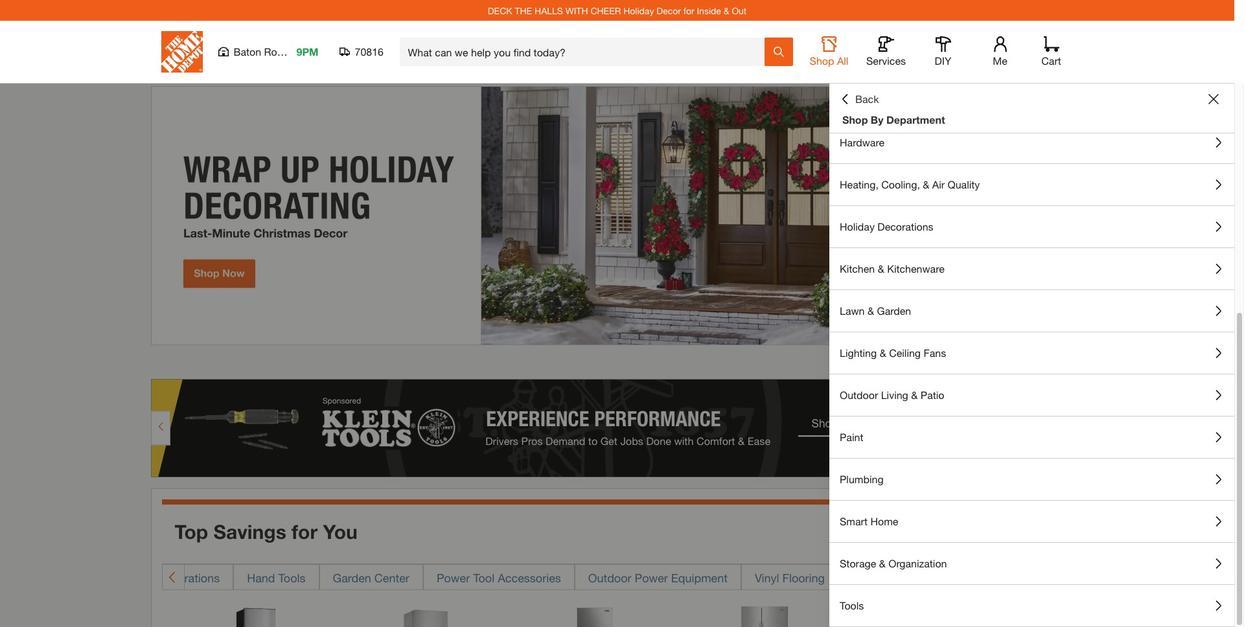 Task type: describe. For each thing, give the bounding box(es) containing it.
diy
[[935, 54, 951, 67]]

tools button
[[829, 585, 1234, 627]]

tile button
[[931, 564, 977, 590]]

heating,
[[840, 178, 878, 190]]

savings
[[213, 520, 286, 543]]

shop all button
[[808, 36, 850, 67]]

vinyl flooring button
[[741, 564, 838, 590]]

tools inside "button"
[[278, 571, 306, 585]]

1 tool from the left
[[473, 571, 494, 585]]

What can we help you find today? search field
[[408, 38, 764, 65]]

& right back
[[880, 94, 887, 106]]

cart
[[1041, 54, 1061, 67]]

flooring & rugs
[[840, 94, 914, 106]]

flooring & rugs button
[[829, 80, 1234, 121]]

shop all
[[810, 54, 848, 67]]

hand tools button
[[233, 564, 319, 590]]

tool storage
[[852, 571, 918, 585]]

& up tool storage
[[879, 557, 886, 570]]

services button
[[865, 36, 907, 67]]

tool storage button
[[838, 564, 931, 590]]

& left out
[[724, 5, 729, 16]]

power tool accessories
[[437, 571, 561, 585]]

halls
[[535, 5, 563, 16]]

back arrow image
[[168, 571, 178, 583]]

lawn
[[840, 305, 865, 317]]

services
[[866, 54, 906, 67]]

garden inside button
[[877, 305, 911, 317]]

decorations for christmas decorations
[[157, 571, 220, 585]]

out
[[732, 5, 747, 16]]

outdoor for outdoor power equipment
[[588, 571, 631, 585]]

cooling,
[[881, 178, 920, 190]]

power inside button
[[635, 571, 668, 585]]

you
[[323, 520, 358, 543]]

deck the halls with cheer holiday decor for inside & out
[[488, 5, 747, 16]]

img for wrap up holiday decorating last-minute outdoor decor image
[[151, 86, 1084, 345]]

the
[[515, 5, 532, 16]]

9pm
[[296, 45, 319, 58]]

0 horizontal spatial for
[[292, 520, 318, 543]]

ceiling
[[889, 347, 921, 359]]

deck the halls with cheer holiday decor for inside & out link
[[488, 5, 747, 16]]

diy button
[[922, 36, 964, 67]]

& left ceiling
[[880, 347, 886, 359]]

garden center
[[333, 571, 409, 585]]

refrigerators
[[990, 571, 1064, 585]]

& right kitchen on the top right
[[878, 262, 884, 275]]

vinyl flooring
[[755, 571, 825, 585]]

2 tool from the left
[[852, 571, 873, 585]]

living
[[881, 389, 908, 401]]

christmas decorations
[[101, 571, 220, 585]]

plumbing
[[840, 473, 883, 485]]

patio
[[921, 389, 944, 401]]

hand tools
[[247, 571, 306, 585]]

holiday decorations
[[840, 220, 933, 233]]

1 vertical spatial flooring
[[782, 571, 825, 585]]

hardware button
[[829, 122, 1234, 163]]

outdoor power equipment
[[588, 571, 728, 585]]

36 in. 24.9 cu. ft. side by side refrigerator in fingerprint resistant stainless steel image
[[716, 603, 813, 627]]

with
[[565, 5, 588, 16]]

tile
[[945, 571, 963, 585]]

outdoor power equipment button
[[575, 564, 741, 590]]

7.3 cu. ft. 2-door mini fridge in platinum steel with freezer image
[[546, 603, 644, 627]]

refrigerators button
[[977, 564, 1077, 590]]

rouge
[[264, 45, 294, 58]]

organization
[[888, 557, 947, 570]]

decorations for holiday decorations
[[878, 220, 933, 233]]

drawer close image
[[1208, 94, 1219, 104]]



Task type: locate. For each thing, give the bounding box(es) containing it.
0 vertical spatial holiday
[[623, 5, 654, 16]]

& left air
[[923, 178, 929, 190]]

inside
[[697, 5, 721, 16]]

decorations down heating, cooling, & air quality
[[878, 220, 933, 233]]

tool left accessories
[[473, 571, 494, 585]]

0 horizontal spatial holiday
[[623, 5, 654, 16]]

1 vertical spatial garden
[[333, 571, 371, 585]]

decorations
[[878, 220, 933, 233], [157, 571, 220, 585]]

outdoor living & patio
[[840, 389, 944, 401]]

cheer
[[591, 5, 621, 16]]

1 horizontal spatial holiday
[[840, 220, 875, 233]]

decorations down the top
[[157, 571, 220, 585]]

lawn & garden
[[840, 305, 911, 317]]

0 vertical spatial flooring
[[840, 94, 877, 106]]

&
[[724, 5, 729, 16], [880, 94, 887, 106], [923, 178, 929, 190], [878, 262, 884, 275], [868, 305, 874, 317], [880, 347, 886, 359], [911, 389, 918, 401], [879, 557, 886, 570]]

tools
[[278, 571, 306, 585], [840, 599, 864, 612]]

center
[[374, 571, 409, 585]]

holiday left "decor"
[[623, 5, 654, 16]]

paint button
[[829, 417, 1234, 458]]

shop left the all
[[810, 54, 834, 67]]

0 horizontal spatial shop
[[810, 54, 834, 67]]

0 vertical spatial garden
[[877, 305, 911, 317]]

1 horizontal spatial flooring
[[840, 94, 877, 106]]

kitchen & kitchenware
[[840, 262, 945, 275]]

outdoor for outdoor living & patio
[[840, 389, 878, 401]]

1 vertical spatial outdoor
[[588, 571, 631, 585]]

21.0 cu. ft. bottom freezer refrigerator in fingerprint resistant stainless steel, standard depth energy star image
[[1054, 603, 1152, 627]]

flooring up by
[[840, 94, 877, 106]]

outdoor left the living
[[840, 389, 878, 401]]

1 vertical spatial decorations
[[157, 571, 220, 585]]

0 horizontal spatial tools
[[278, 571, 306, 585]]

lighting & ceiling fans button
[[829, 332, 1234, 374]]

feedback link image
[[1227, 219, 1244, 289]]

paint
[[840, 431, 863, 443]]

me
[[993, 54, 1007, 67]]

storage & organization
[[840, 557, 947, 570]]

0 vertical spatial shop
[[810, 54, 834, 67]]

7.1 cu. ft. top freezer refrigerator in stainless steel look image
[[207, 603, 305, 627]]

0 vertical spatial decorations
[[878, 220, 933, 233]]

18.7 cu. ft. bottom freezer refrigerator in stainless steel image
[[377, 603, 474, 627]]

rugs
[[890, 94, 914, 106]]

0 horizontal spatial garden
[[333, 571, 371, 585]]

1 vertical spatial shop
[[842, 113, 868, 126]]

baton
[[234, 45, 261, 58]]

1 horizontal spatial tools
[[840, 599, 864, 612]]

heating, cooling, & air quality button
[[829, 164, 1234, 205]]

all
[[837, 54, 848, 67]]

top savings for you
[[175, 520, 358, 543]]

lighting & ceiling fans
[[840, 347, 946, 359]]

0 horizontal spatial power
[[437, 571, 470, 585]]

1 horizontal spatial shop
[[842, 113, 868, 126]]

holiday inside button
[[840, 220, 875, 233]]

shop
[[810, 54, 834, 67], [842, 113, 868, 126]]

1 horizontal spatial outdoor
[[840, 389, 878, 401]]

1 vertical spatial storage
[[877, 571, 918, 585]]

2 power from the left
[[635, 571, 668, 585]]

1 vertical spatial holiday
[[840, 220, 875, 233]]

air
[[932, 178, 945, 190]]

outdoor up 7.3 cu. ft. 2-door mini fridge in platinum steel with freezer image
[[588, 571, 631, 585]]

shop down back 'button'
[[842, 113, 868, 126]]

storage & organization button
[[829, 543, 1234, 584]]

plumbing button
[[829, 459, 1234, 500]]

flooring
[[840, 94, 877, 106], [782, 571, 825, 585]]

0 horizontal spatial tool
[[473, 571, 494, 585]]

flooring right vinyl
[[782, 571, 825, 585]]

decor
[[657, 5, 681, 16]]

christmas
[[101, 571, 154, 585]]

1 power from the left
[[437, 571, 470, 585]]

equipment
[[671, 571, 728, 585]]

0 vertical spatial storage
[[840, 557, 876, 570]]

1 horizontal spatial power
[[635, 571, 668, 585]]

lighting
[[840, 347, 877, 359]]

power left the equipment
[[635, 571, 668, 585]]

me button
[[979, 36, 1021, 67]]

& left patio at the bottom right of page
[[911, 389, 918, 401]]

1 horizontal spatial for
[[683, 5, 694, 16]]

vinyl
[[755, 571, 779, 585]]

power up 18.7 cu. ft. bottom freezer refrigerator in stainless steel image
[[437, 571, 470, 585]]

holiday decorations button
[[829, 206, 1234, 248]]

smart home button
[[829, 501, 1234, 542]]

for left you
[[292, 520, 318, 543]]

1 horizontal spatial tool
[[852, 571, 873, 585]]

fans
[[924, 347, 946, 359]]

holiday up kitchen on the top right
[[840, 220, 875, 233]]

kitchen
[[840, 262, 875, 275]]

back button
[[840, 93, 879, 106]]

shop by department
[[842, 113, 945, 126]]

deck
[[488, 5, 512, 16]]

tools right hand
[[278, 571, 306, 585]]

garden inside button
[[333, 571, 371, 585]]

outdoor
[[840, 389, 878, 401], [588, 571, 631, 585]]

storage up tool storage
[[840, 557, 876, 570]]

tools inside 'button'
[[840, 599, 864, 612]]

lawn & garden button
[[829, 290, 1234, 332]]

top
[[175, 520, 208, 543]]

0 horizontal spatial outdoor
[[588, 571, 631, 585]]

for left the inside
[[683, 5, 694, 16]]

0 vertical spatial for
[[683, 5, 694, 16]]

0 vertical spatial tools
[[278, 571, 306, 585]]

home
[[870, 515, 898, 527]]

garden left center
[[333, 571, 371, 585]]

tool down storage & organization
[[852, 571, 873, 585]]

decorations inside button
[[157, 571, 220, 585]]

by
[[871, 113, 883, 126]]

the home depot logo image
[[161, 31, 202, 73]]

1 horizontal spatial decorations
[[878, 220, 933, 233]]

storage down storage & organization
[[877, 571, 918, 585]]

baton rouge 9pm
[[234, 45, 319, 58]]

0 horizontal spatial decorations
[[157, 571, 220, 585]]

outdoor inside button
[[840, 389, 878, 401]]

accessories
[[498, 571, 561, 585]]

garden center button
[[319, 564, 423, 590]]

hardware
[[840, 136, 884, 148]]

0 vertical spatial outdoor
[[840, 389, 878, 401]]

storage
[[840, 557, 876, 570], [877, 571, 918, 585]]

1 vertical spatial tools
[[840, 599, 864, 612]]

70816 button
[[339, 45, 384, 58]]

garden
[[877, 305, 911, 317], [333, 571, 371, 585]]

1 horizontal spatial garden
[[877, 305, 911, 317]]

back
[[855, 93, 879, 105]]

smart home
[[840, 515, 898, 527]]

shop inside button
[[810, 54, 834, 67]]

& right lawn
[[868, 305, 874, 317]]

power inside button
[[437, 571, 470, 585]]

heating, cooling, & air quality
[[840, 178, 980, 190]]

kitchen & kitchenware button
[[829, 248, 1234, 290]]

quality
[[948, 178, 980, 190]]

smart
[[840, 515, 868, 527]]

outdoor living & patio button
[[829, 374, 1234, 416]]

hand
[[247, 571, 275, 585]]

cart link
[[1037, 36, 1066, 67]]

outdoor inside button
[[588, 571, 631, 585]]

17.7 cu. ft. bottom freezer refrigerator in fingerprint resistant stainless steel, counter depth image
[[885, 603, 983, 627]]

tools down tool storage
[[840, 599, 864, 612]]

0 horizontal spatial flooring
[[782, 571, 825, 585]]

power tool accessories button
[[423, 564, 575, 590]]

decorations inside button
[[878, 220, 933, 233]]

shop for shop all
[[810, 54, 834, 67]]

for
[[683, 5, 694, 16], [292, 520, 318, 543]]

1 vertical spatial for
[[292, 520, 318, 543]]

kitchenware
[[887, 262, 945, 275]]

shop for shop by department
[[842, 113, 868, 126]]

garden right lawn
[[877, 305, 911, 317]]

70816
[[355, 45, 384, 58]]

holiday
[[623, 5, 654, 16], [840, 220, 875, 233]]

christmas decorations button
[[87, 564, 233, 590]]

department
[[886, 113, 945, 126]]



Task type: vqa. For each thing, say whether or not it's contained in the screenshot.
The Home Depot Logo
yes



